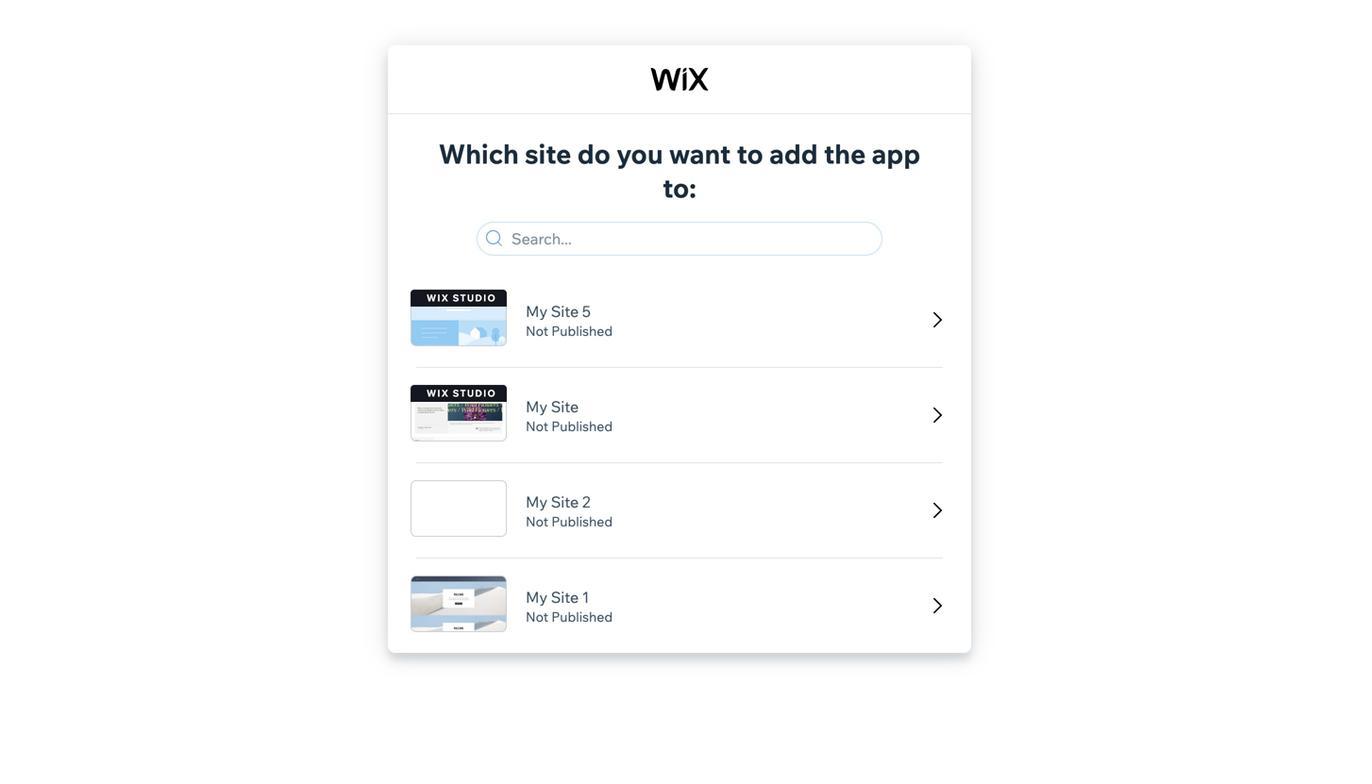 Task type: locate. For each thing, give the bounding box(es) containing it.
site inside my site not published
[[551, 397, 579, 416]]

published down 5
[[551, 323, 613, 339]]

0 vertical spatial wix
[[427, 292, 449, 304]]

3 my from the top
[[526, 493, 548, 512]]

1 vertical spatial wix studio
[[427, 387, 496, 399]]

wix studio
[[427, 292, 496, 304], [427, 387, 496, 399]]

2 my from the top
[[526, 397, 548, 416]]

want
[[669, 137, 731, 170]]

site down the 'my site 5 not published'
[[551, 397, 579, 416]]

published inside my site 1 not published
[[551, 609, 613, 625]]

1 site from the top
[[551, 302, 579, 321]]

published
[[551, 323, 613, 339], [551, 418, 613, 435], [551, 513, 613, 530], [551, 609, 613, 625]]

not for my site 1
[[526, 609, 548, 625]]

published down the 1 at bottom left
[[551, 609, 613, 625]]

site for 1
[[551, 588, 579, 607]]

1 vertical spatial wix
[[427, 387, 449, 399]]

2 wix studio from the top
[[427, 387, 496, 399]]

1 published from the top
[[551, 323, 613, 339]]

1 not from the top
[[526, 323, 548, 339]]

1 wix studio from the top
[[427, 292, 496, 304]]

my left 2
[[526, 493, 548, 512]]

2 published from the top
[[551, 418, 613, 435]]

2 site from the top
[[551, 397, 579, 416]]

site inside my site 2 not published
[[551, 493, 579, 512]]

published inside the 'my site 5 not published'
[[551, 323, 613, 339]]

studio for my site 5
[[453, 292, 496, 304]]

wix studio for my site 5
[[427, 292, 496, 304]]

5
[[582, 302, 591, 321]]

published for 2
[[551, 513, 613, 530]]

published for 5
[[551, 323, 613, 339]]

not inside the 'my site 5 not published'
[[526, 323, 548, 339]]

my left the 1 at bottom left
[[526, 588, 548, 607]]

my down the 'my site 5 not published'
[[526, 397, 548, 416]]

my left 5
[[526, 302, 548, 321]]

my site not published
[[526, 397, 613, 435]]

not inside my site 1 not published
[[526, 609, 548, 625]]

4 my from the top
[[526, 588, 548, 607]]

wix for my site
[[427, 387, 449, 399]]

my for my site
[[526, 397, 548, 416]]

4 not from the top
[[526, 609, 548, 625]]

site left 2
[[551, 493, 579, 512]]

published up 2
[[551, 418, 613, 435]]

site
[[551, 302, 579, 321], [551, 397, 579, 416], [551, 493, 579, 512], [551, 588, 579, 607]]

which
[[439, 137, 519, 170]]

site left the 1 at bottom left
[[551, 588, 579, 607]]

3 published from the top
[[551, 513, 613, 530]]

my inside my site not published
[[526, 397, 548, 416]]

not
[[526, 323, 548, 339], [526, 418, 548, 435], [526, 513, 548, 530], [526, 609, 548, 625]]

wix
[[427, 292, 449, 304], [427, 387, 449, 399]]

to:
[[663, 171, 697, 204]]

site inside my site 1 not published
[[551, 588, 579, 607]]

1 wix from the top
[[427, 292, 449, 304]]

not inside my site not published
[[526, 418, 548, 435]]

0 vertical spatial studio
[[453, 292, 496, 304]]

4 site from the top
[[551, 588, 579, 607]]

site left 5
[[551, 302, 579, 321]]

1 studio from the top
[[453, 292, 496, 304]]

site inside the 'my site 5 not published'
[[551, 302, 579, 321]]

4 published from the top
[[551, 609, 613, 625]]

my inside my site 2 not published
[[526, 493, 548, 512]]

studio
[[453, 292, 496, 304], [453, 387, 496, 399]]

2 not from the top
[[526, 418, 548, 435]]

site for 5
[[551, 302, 579, 321]]

1
[[582, 588, 589, 607]]

1 vertical spatial studio
[[453, 387, 496, 399]]

my site 5 not published
[[526, 302, 613, 339]]

1 my from the top
[[526, 302, 548, 321]]

0 vertical spatial wix studio
[[427, 292, 496, 304]]

the
[[824, 137, 866, 170]]

2 wix from the top
[[427, 387, 449, 399]]

published inside my site 2 not published
[[551, 513, 613, 530]]

my for my site 2
[[526, 493, 548, 512]]

studio for my site
[[453, 387, 496, 399]]

3 not from the top
[[526, 513, 548, 530]]

my inside my site 1 not published
[[526, 588, 548, 607]]

not inside my site 2 not published
[[526, 513, 548, 530]]

my
[[526, 302, 548, 321], [526, 397, 548, 416], [526, 493, 548, 512], [526, 588, 548, 607]]

published down 2
[[551, 513, 613, 530]]

my inside the 'my site 5 not published'
[[526, 302, 548, 321]]

2 studio from the top
[[453, 387, 496, 399]]

3 site from the top
[[551, 493, 579, 512]]

to
[[737, 137, 763, 170]]



Task type: describe. For each thing, give the bounding box(es) containing it.
not for my site 5
[[526, 323, 548, 339]]

my site 2 not published
[[526, 493, 613, 530]]

site
[[525, 137, 571, 170]]

which site do you want to add the app to:
[[439, 137, 921, 204]]

you
[[617, 137, 663, 170]]

wix for my site 5
[[427, 292, 449, 304]]

published for 1
[[551, 609, 613, 625]]

site for 2
[[551, 493, 579, 512]]

do
[[577, 137, 611, 170]]

my for my site 5
[[526, 302, 548, 321]]

published inside my site not published
[[551, 418, 613, 435]]

app
[[872, 137, 921, 170]]

my for my site 1
[[526, 588, 548, 607]]

not for my site 2
[[526, 513, 548, 530]]

site for not
[[551, 397, 579, 416]]

add
[[769, 137, 818, 170]]

Search... field
[[506, 223, 876, 255]]

wix studio for my site
[[427, 387, 496, 399]]

my site 1 not published
[[526, 588, 613, 625]]

2
[[582, 493, 590, 512]]



Task type: vqa. For each thing, say whether or not it's contained in the screenshot.
my site 5 not published
yes



